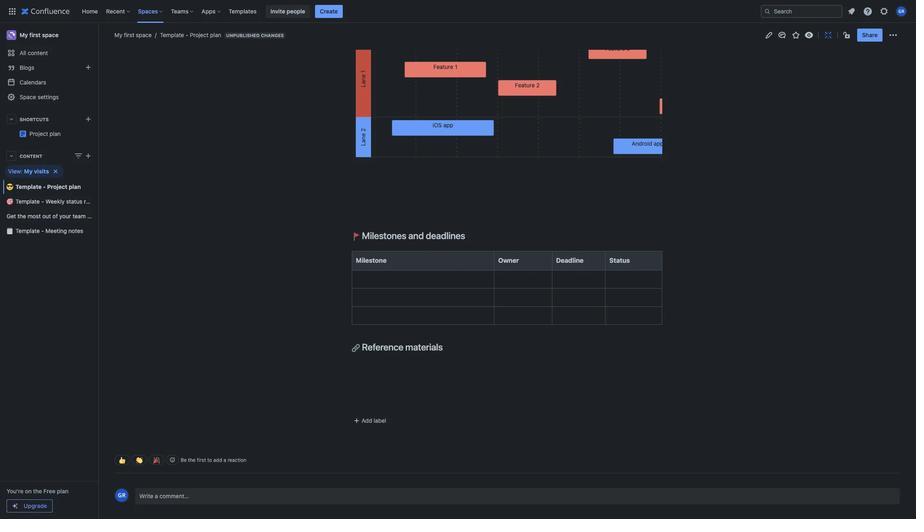 Task type: locate. For each thing, give the bounding box(es) containing it.
unpublished changes
[[226, 33, 284, 38]]

2 horizontal spatial the
[[188, 458, 196, 464]]

0 horizontal spatial 2
[[360, 129, 367, 132]]

teams
[[171, 8, 189, 15]]

1 vertical spatial app
[[654, 140, 664, 147]]

blogs link
[[3, 60, 95, 75]]

my first space link up "all content" link
[[3, 27, 95, 43]]

the right on at the bottom of the page
[[33, 488, 42, 495]]

create a blog image
[[83, 63, 93, 72]]

recent
[[106, 8, 125, 15]]

a right add
[[224, 458, 226, 464]]

apps
[[202, 8, 216, 15]]

be
[[181, 458, 187, 464]]

view:
[[8, 168, 23, 175]]

write a comment… button
[[135, 489, 900, 505]]

2 lane from the top
[[360, 134, 367, 146]]

star image
[[791, 30, 801, 40]]

2 vertical spatial feature
[[515, 82, 535, 89]]

0 horizontal spatial first
[[29, 31, 41, 38]]

team
[[73, 213, 86, 220]]

1 vertical spatial 2
[[360, 129, 367, 132]]

0 horizontal spatial feature
[[434, 63, 453, 70]]

project plan link
[[3, 127, 126, 141], [29, 130, 61, 137]]

1 horizontal spatial app
[[654, 140, 664, 147]]

:dart: image
[[7, 199, 13, 205]]

template for template - project plan link to the bottom
[[16, 184, 42, 190]]

get the most out of your team space
[[7, 213, 103, 220]]

project plan link down the shortcuts dropdown button
[[29, 130, 61, 137]]

- down visits
[[43, 184, 46, 190]]

:sunglasses: image
[[7, 184, 13, 190]]

template
[[160, 31, 184, 38], [16, 184, 42, 190], [16, 198, 40, 205], [16, 228, 40, 235]]

template - project plan link
[[152, 31, 221, 39], [3, 180, 95, 195]]

0 horizontal spatial the
[[18, 213, 26, 220]]

view: my visits
[[8, 168, 49, 175]]

:notepad_spiral: image
[[7, 228, 13, 235], [7, 228, 13, 235]]

app right android
[[654, 140, 664, 147]]

2 for lane 2
[[360, 129, 367, 132]]

banner containing home
[[0, 0, 916, 23]]

0 horizontal spatial my first space
[[20, 31, 58, 38]]

global element
[[5, 0, 759, 23]]

be the first to add a reaction
[[181, 458, 246, 464]]

the right be
[[188, 458, 196, 464]]

shortcuts
[[20, 117, 49, 122]]

0 horizontal spatial 1
[[360, 71, 367, 73]]

space up "all content" link
[[42, 31, 58, 38]]

clear view image
[[51, 167, 60, 177]]

0 horizontal spatial template - project plan link
[[3, 180, 95, 195]]

edit this page image
[[764, 30, 774, 40]]

feature 4 image
[[660, 99, 727, 109]]

- inside template - weekly status report link
[[41, 198, 44, 205]]

owner
[[498, 257, 519, 265]]

- for template - meeting notes link
[[41, 228, 44, 235]]

0 vertical spatial lane
[[360, 75, 367, 87]]

invite people
[[271, 8, 305, 15]]

template - project plan image
[[20, 131, 26, 137]]

label
[[374, 418, 386, 425]]

all content link
[[3, 46, 95, 60]]

1 vertical spatial template - project plan
[[16, 184, 81, 190]]

my first space up content
[[20, 31, 58, 38]]

first up all content at top left
[[29, 31, 41, 38]]

get the most out of your team space link
[[3, 209, 103, 224]]

:link: image
[[352, 345, 360, 353]]

reference materials
[[360, 342, 443, 353]]

materials
[[405, 342, 443, 353]]

a right write
[[155, 493, 158, 500]]

Search field
[[761, 5, 843, 18]]

notification icon image
[[847, 6, 857, 16]]

banner
[[0, 0, 916, 23]]

upgrade button
[[7, 501, 52, 513]]

template up most
[[16, 198, 40, 205]]

milestones and deadlines
[[360, 230, 465, 242]]

lane for 2
[[360, 134, 367, 146]]

my right "collapse sidebar" 'icon'
[[114, 31, 122, 38]]

1 horizontal spatial 1
[[455, 63, 457, 70]]

calendars
[[20, 79, 46, 86]]

:triangular_flag_on_post: image
[[352, 233, 360, 241], [352, 233, 360, 241]]

on
[[25, 488, 32, 495]]

1 horizontal spatial first
[[124, 31, 134, 38]]

copy image
[[442, 343, 452, 352]]

my first space down recent popup button
[[114, 31, 152, 38]]

1 vertical spatial a
[[155, 493, 158, 500]]

2
[[536, 82, 540, 89], [360, 129, 367, 132]]

1 horizontal spatial my first space
[[114, 31, 152, 38]]

feature 3
[[605, 45, 630, 52]]

- inside template - meeting notes link
[[41, 228, 44, 235]]

all content
[[20, 49, 48, 56]]

template - project plan up template - weekly status report link
[[16, 184, 81, 190]]

:dart: image
[[7, 199, 13, 205]]

template - project plan link down teams 'popup button'
[[152, 31, 221, 39]]

0 vertical spatial a
[[224, 458, 226, 464]]

first inside space element
[[29, 31, 41, 38]]

premium image
[[12, 504, 18, 510]]

no restrictions image
[[843, 30, 852, 40]]

get
[[7, 213, 16, 220]]

template - project plan
[[160, 31, 221, 38], [16, 184, 81, 190]]

feature for feature 1
[[434, 63, 453, 70]]

plan
[[210, 31, 221, 38], [115, 127, 126, 134], [50, 130, 61, 137], [69, 184, 81, 190], [57, 488, 68, 495]]

2 horizontal spatial space
[[136, 31, 152, 38]]

Add label text field
[[351, 417, 414, 426]]

0 horizontal spatial app
[[443, 122, 453, 129]]

confluence image
[[21, 6, 70, 16], [21, 6, 70, 16]]

unpublished
[[226, 33, 260, 38]]

first down recent popup button
[[124, 31, 134, 38]]

template down view: my visits
[[16, 184, 42, 190]]

reaction
[[228, 458, 246, 464]]

weekly
[[45, 198, 65, 205]]

project
[[190, 31, 209, 38], [95, 127, 114, 134], [29, 130, 48, 137], [47, 184, 67, 190]]

1 horizontal spatial feature
[[515, 82, 535, 89]]

0 vertical spatial 2
[[536, 82, 540, 89]]

space down the report
[[87, 213, 103, 220]]

2 vertical spatial the
[[33, 488, 42, 495]]

1 lane from the top
[[360, 75, 367, 87]]

changes
[[261, 33, 284, 38]]

0 horizontal spatial template - project plan
[[16, 184, 81, 190]]

greg robinson image
[[115, 490, 128, 503]]

-
[[186, 31, 188, 38], [43, 184, 46, 190], [41, 198, 44, 205], [41, 228, 44, 235]]

you're on the free plan
[[7, 488, 68, 495]]

lane
[[360, 75, 367, 87], [360, 134, 367, 146]]

my first space inside space element
[[20, 31, 58, 38]]

feature
[[605, 45, 625, 52], [434, 63, 453, 70], [515, 82, 535, 89]]

feature for feature 3
[[605, 45, 625, 52]]

:tada: image
[[153, 458, 160, 464], [153, 458, 160, 464]]

1 horizontal spatial a
[[224, 458, 226, 464]]

1 horizontal spatial 2
[[536, 82, 540, 89]]

template - meeting notes link
[[3, 224, 95, 239]]

0 horizontal spatial project plan
[[29, 130, 61, 137]]

add
[[362, 418, 372, 425]]

1
[[455, 63, 457, 70], [360, 71, 367, 73]]

my right view:
[[24, 168, 33, 175]]

1 vertical spatial feature
[[434, 63, 453, 70]]

space
[[42, 31, 58, 38], [136, 31, 152, 38], [87, 213, 103, 220]]

0 vertical spatial the
[[18, 213, 26, 220]]

a
[[224, 458, 226, 464], [155, 493, 158, 500]]

template - project plan down teams 'popup button'
[[160, 31, 221, 38]]

deadline
[[556, 257, 584, 265]]

app right 'ios'
[[443, 122, 453, 129]]

1 vertical spatial the
[[188, 458, 196, 464]]

first left to
[[197, 458, 206, 464]]

a inside button
[[155, 493, 158, 500]]

write
[[139, 493, 153, 500]]

0 horizontal spatial a
[[155, 493, 158, 500]]

:thumbsup: image
[[119, 458, 125, 464], [119, 458, 125, 464]]

1 vertical spatial template - project plan link
[[3, 180, 95, 195]]

the right get on the top left of the page
[[18, 213, 26, 220]]

1 vertical spatial lane
[[360, 134, 367, 146]]

0 vertical spatial app
[[443, 122, 453, 129]]

change view image
[[74, 151, 83, 161]]

of
[[52, 213, 58, 220]]

space down spaces at the left of page
[[136, 31, 152, 38]]

my first space link
[[3, 27, 95, 43], [114, 31, 152, 39]]

0 horizontal spatial my first space link
[[3, 27, 95, 43]]

the
[[18, 213, 26, 220], [188, 458, 196, 464], [33, 488, 42, 495]]

my first space link down recent popup button
[[114, 31, 152, 39]]

:clap: image
[[136, 458, 143, 464]]

1 my first space from the left
[[20, 31, 58, 38]]

1 horizontal spatial template - project plan
[[160, 31, 221, 38]]

1 horizontal spatial space
[[87, 213, 103, 220]]

report
[[84, 198, 100, 205]]

- left weekly
[[41, 198, 44, 205]]

my
[[20, 31, 28, 38], [114, 31, 122, 38], [24, 168, 33, 175]]

2 for feature 2
[[536, 82, 540, 89]]

0 vertical spatial feature
[[605, 45, 625, 52]]

add shortcut image
[[83, 114, 93, 124]]

invite people button
[[266, 5, 310, 18]]

- left meeting
[[41, 228, 44, 235]]

1 horizontal spatial project plan
[[95, 127, 126, 134]]

1 horizontal spatial template - project plan link
[[152, 31, 221, 39]]

settings
[[38, 94, 59, 101]]

project plan
[[95, 127, 126, 134], [29, 130, 61, 137]]

- for template - project plan link to the bottom
[[43, 184, 46, 190]]

template down most
[[16, 228, 40, 235]]

my first space
[[20, 31, 58, 38], [114, 31, 152, 38]]

template - project plan link up weekly
[[3, 180, 95, 195]]

lane 2
[[360, 129, 367, 146]]

create a page image
[[83, 151, 93, 161]]

2 horizontal spatial feature
[[605, 45, 625, 52]]



Task type: describe. For each thing, give the bounding box(es) containing it.
deadlines
[[426, 230, 465, 242]]

your
[[59, 213, 71, 220]]

1 for feature 1
[[455, 63, 457, 70]]

milestone
[[356, 257, 387, 265]]

2 my first space from the left
[[114, 31, 152, 38]]

home
[[82, 8, 98, 15]]

collapse sidebar image
[[89, 27, 107, 43]]

template - project plan inside space element
[[16, 184, 81, 190]]

app for android app
[[654, 140, 664, 147]]

0 vertical spatial template - project plan link
[[152, 31, 221, 39]]

space element
[[0, 23, 126, 520]]

visits
[[34, 168, 49, 175]]

ios app
[[433, 122, 453, 129]]

reference
[[362, 342, 403, 353]]

and
[[408, 230, 424, 242]]

the for get
[[18, 213, 26, 220]]

recent button
[[104, 5, 133, 18]]

app for ios app
[[443, 122, 453, 129]]

milestones
[[362, 230, 406, 242]]

help icon image
[[863, 6, 873, 16]]

you're
[[7, 488, 23, 495]]

feature 1
[[434, 63, 457, 70]]

space
[[20, 94, 36, 101]]

all
[[20, 49, 26, 56]]

meeting
[[45, 228, 67, 235]]

comment…
[[160, 493, 189, 500]]

blogs
[[20, 64, 34, 71]]

space settings
[[20, 94, 59, 101]]

template down "teams"
[[160, 31, 184, 38]]

content
[[28, 49, 48, 56]]

most
[[28, 213, 41, 220]]

out
[[42, 213, 51, 220]]

create link
[[315, 5, 343, 18]]

to
[[207, 458, 212, 464]]

1 horizontal spatial the
[[33, 488, 42, 495]]

ios
[[433, 122, 442, 129]]

add label
[[362, 418, 386, 425]]

add
[[213, 458, 222, 464]]

space settings link
[[3, 90, 95, 105]]

invite
[[271, 8, 285, 15]]

the for be
[[188, 458, 196, 464]]

feature 2
[[515, 82, 540, 89]]

apps button
[[199, 5, 224, 18]]

stop watching image
[[804, 30, 814, 40]]

my up all
[[20, 31, 28, 38]]

more actions image
[[889, 30, 898, 40]]

share
[[862, 31, 878, 38]]

free
[[43, 488, 55, 495]]

write a comment…
[[139, 493, 189, 500]]

quick summary image
[[823, 30, 833, 40]]

spaces button
[[136, 5, 166, 18]]

notes
[[68, 228, 83, 235]]

copy image
[[465, 231, 474, 241]]

spaces
[[138, 8, 158, 15]]

template - meeting notes
[[16, 228, 83, 235]]

- down teams 'popup button'
[[186, 31, 188, 38]]

share button
[[857, 29, 883, 42]]

add reaction image
[[169, 458, 176, 464]]

template - weekly status report
[[16, 198, 100, 205]]

content
[[20, 153, 42, 159]]

0 horizontal spatial space
[[42, 31, 58, 38]]

teams button
[[169, 5, 197, 18]]

create
[[320, 8, 338, 15]]

1 for lane 1
[[360, 71, 367, 73]]

content button
[[3, 149, 95, 163]]

shortcuts button
[[3, 112, 95, 127]]

upgrade
[[24, 503, 47, 510]]

1 horizontal spatial my first space link
[[114, 31, 152, 39]]

status
[[610, 257, 630, 265]]

- for template - weekly status report link
[[41, 198, 44, 205]]

template for template - meeting notes link
[[16, 228, 40, 235]]

feature for feature 2
[[515, 82, 535, 89]]

templates
[[229, 8, 257, 15]]

:link: image
[[352, 345, 360, 353]]

2 horizontal spatial first
[[197, 458, 206, 464]]

settings icon image
[[880, 6, 889, 16]]

search image
[[764, 8, 771, 15]]

template for template - weekly status report link
[[16, 198, 40, 205]]

3
[[627, 45, 630, 52]]

calendars link
[[3, 75, 95, 90]]

appswitcher icon image
[[7, 6, 17, 16]]

:clap: image
[[136, 458, 143, 464]]

home link
[[79, 5, 100, 18]]

people
[[287, 8, 305, 15]]

lane 1
[[360, 71, 367, 87]]

status
[[66, 198, 82, 205]]

android
[[632, 140, 652, 147]]

templates link
[[226, 5, 259, 18]]

0 vertical spatial template - project plan
[[160, 31, 221, 38]]

lane for 1
[[360, 75, 367, 87]]

:sunglasses: image
[[7, 184, 13, 190]]

project plan link up change view image
[[3, 127, 126, 141]]

template - weekly status report link
[[3, 195, 100, 209]]

android app
[[632, 140, 664, 147]]



Task type: vqa. For each thing, say whether or not it's contained in the screenshot.
Teamwork button associated with Job Offer Letter
no



